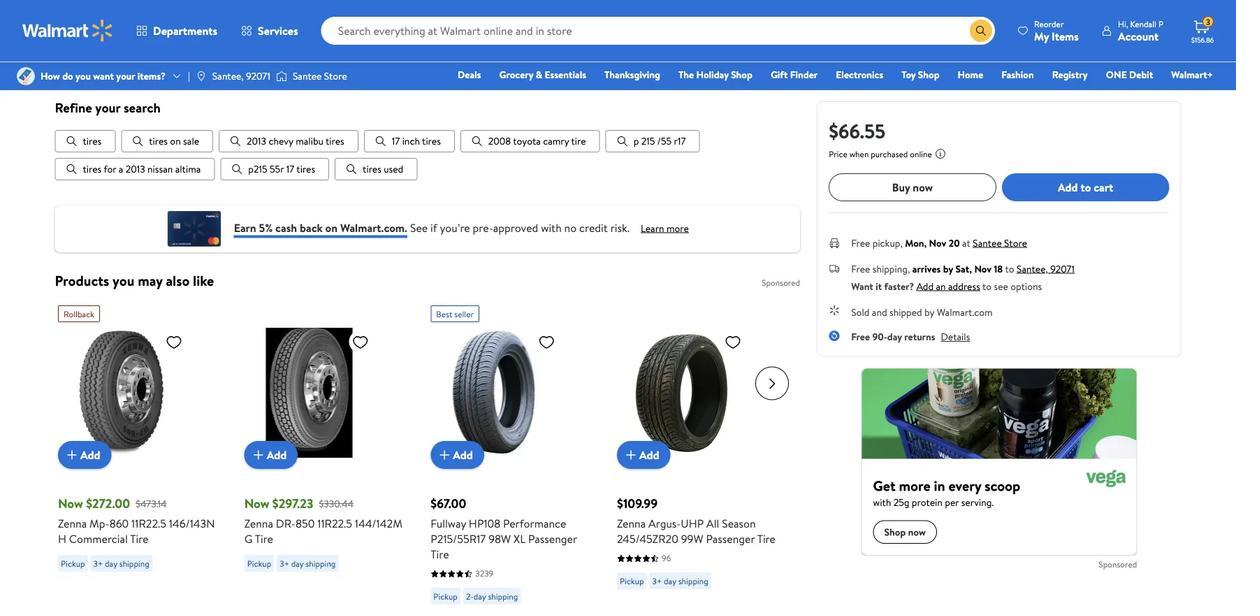 Task type: describe. For each thing, give the bounding box(es) containing it.
$67.00 fullway hp108 performance p215/55r17 98w xl passenger tire
[[431, 495, 577, 562]]

free 90-day returns details
[[852, 330, 971, 344]]

3239
[[475, 567, 493, 579]]

buy
[[893, 180, 911, 195]]

performance
[[503, 515, 566, 531]]

tires right malibu
[[326, 134, 345, 148]]

an
[[937, 279, 946, 293]]

hi,
[[1119, 18, 1129, 30]]

to inside add to cart button
[[1081, 180, 1092, 195]]

and
[[872, 305, 888, 319]]

buy now
[[893, 180, 934, 195]]

3 add to cart image from the left
[[623, 446, 639, 463]]

1 vertical spatial your
[[95, 99, 121, 117]]

also
[[166, 271, 190, 290]]

zenna mp-860 11r22.5 146/143n h commercial tire image
[[58, 327, 188, 457]]

on inside button
[[170, 134, 181, 148]]

146/143n
[[169, 515, 215, 531]]

rollback
[[63, 307, 94, 319]]

add for fullway hp108 performance p215/55r17 98w xl passenger tire image
[[453, 447, 473, 462]]

departments
[[153, 23, 218, 38]]

sale
[[183, 134, 199, 148]]

0 vertical spatial nov
[[930, 236, 947, 250]]

walmart.com
[[937, 305, 993, 319]]

3+ for $272.00
[[93, 557, 103, 569]]

deals
[[458, 68, 481, 81]]

92071 inside free shipping, arrives by sat, nov 18 to santee, 92071 want it faster? add an address to see options
[[1051, 262, 1075, 275]]

capitalone image
[[166, 211, 223, 247]]

0 vertical spatial your
[[116, 69, 135, 83]]

11r22.5 for $297.23
[[317, 515, 352, 531]]

debit
[[1130, 68, 1154, 81]]

3+ day shipping for zenna
[[652, 575, 708, 586]]

like
[[193, 271, 214, 290]]

now for $272.00
[[58, 495, 83, 512]]

pickup,
[[873, 236, 903, 250]]

245/45zr20
[[617, 531, 678, 546]]

do
[[62, 69, 73, 83]]

cash
[[276, 220, 297, 235]]

0 vertical spatial sponsored
[[762, 277, 801, 289]]

best
[[436, 307, 452, 319]]

earn 5% cash back on walmart.com. see if you're pre-approved with no credit risk.
[[234, 220, 630, 235]]

$330.44
[[319, 496, 353, 510]]

product group containing $67.00
[[431, 299, 597, 608]]

tires button
[[55, 130, 116, 152]]

17 inside 'button'
[[286, 162, 295, 176]]

chevy
[[269, 134, 293, 148]]

arrives
[[913, 262, 941, 275]]

day down 3239
[[473, 590, 486, 602]]

hp108
[[469, 515, 500, 531]]

day down 96
[[664, 575, 676, 586]]

pre-
[[473, 220, 493, 235]]

approved
[[493, 220, 539, 235]]

pickup down 245/45zr20
[[620, 575, 644, 586]]

one debit
[[1107, 68, 1154, 81]]

my
[[1035, 28, 1050, 44]]

tires inside list item
[[83, 134, 102, 148]]

18
[[995, 262, 1004, 275]]

shipping down the 860 on the left bottom of page
[[119, 557, 149, 569]]

risk.
[[611, 220, 630, 235]]

1 vertical spatial on
[[326, 220, 338, 235]]

$272.00
[[86, 495, 130, 512]]

tires inside 'button'
[[297, 162, 315, 176]]

grocery & essentials
[[500, 68, 587, 81]]

add for zenna mp-860 11r22.5 146/143n h commercial tire image
[[80, 447, 100, 462]]

p
[[1159, 18, 1164, 30]]

learn more
[[641, 221, 689, 235]]

2 vertical spatial to
[[983, 279, 992, 293]]

$473.14
[[135, 496, 166, 510]]

grocery & essentials link
[[493, 67, 593, 82]]

with
[[541, 220, 562, 235]]

850
[[295, 515, 315, 531]]

day left returns
[[888, 330, 903, 344]]

p215 55r 17 tires
[[248, 162, 315, 176]]

at
[[963, 236, 971, 250]]

free for free pickup, mon, nov 20 at santee store
[[852, 236, 871, 250]]

2008 toyota camry tire button
[[461, 130, 600, 152]]

items?
[[138, 69, 166, 83]]

details button
[[941, 330, 971, 344]]

tire inside the $109.99 zenna argus-uhp all season 245/45zr20 99w passenger tire
[[757, 531, 776, 546]]

purchased
[[871, 148, 908, 160]]

pickup down g
[[247, 557, 271, 569]]

thanksgiving
[[605, 68, 661, 81]]

add button for zenna argus-uhp all season 245/45zr20 99w passenger tire image
[[617, 441, 671, 469]]

20
[[949, 236, 960, 250]]

2013 chevy malibu tires
[[247, 134, 345, 148]]

deals link
[[452, 67, 488, 82]]

98w
[[488, 531, 511, 546]]

list containing tires
[[55, 130, 801, 180]]

zenna dr-850 11r22.5 144/142m g tire image
[[244, 327, 374, 457]]

account
[[1119, 28, 1159, 44]]

santee store
[[293, 69, 347, 83]]

add to favorites list, zenna mp-860 11r22.5 146/143n h commercial tire image
[[165, 333, 182, 350]]

tires on sale list item
[[121, 130, 213, 152]]

Walmart Site-Wide search field
[[321, 17, 996, 45]]

$67.00
[[431, 495, 466, 512]]

if
[[431, 220, 437, 235]]

tire
[[572, 134, 586, 148]]

all
[[707, 515, 719, 531]]

warning
[[193, 35, 234, 51]]

electronics link
[[830, 67, 890, 82]]

passenger inside $67.00 fullway hp108 performance p215/55r17 98w xl passenger tire
[[528, 531, 577, 546]]

mon,
[[906, 236, 927, 250]]

shipping down 3239
[[488, 590, 518, 602]]

nissan
[[148, 162, 173, 176]]

0 horizontal spatial 2013
[[126, 162, 145, 176]]

tires list item
[[55, 130, 116, 152]]

essentials
[[545, 68, 587, 81]]

the holiday shop link
[[673, 67, 759, 82]]

argus-
[[649, 515, 681, 531]]

p215/55r17
[[431, 531, 486, 546]]

shipped
[[890, 305, 923, 319]]

santee, 92071
[[212, 69, 271, 83]]

xl
[[514, 531, 526, 546]]

3+ for zenna
[[652, 575, 662, 586]]

tires left used
[[363, 162, 382, 176]]

one debit link
[[1100, 67, 1160, 82]]

chemical
[[145, 35, 191, 51]]

add to favorites list, zenna argus-uhp all season 245/45zr20 99w passenger tire image
[[725, 333, 741, 350]]

uhp
[[681, 515, 704, 531]]

add button for zenna mp-860 11r22.5 146/143n h commercial tire image
[[58, 441, 111, 469]]

99w
[[681, 531, 703, 546]]

santee, 92071 button
[[1017, 262, 1075, 275]]

learn
[[641, 221, 665, 235]]

zenna argus-uhp all season 245/45zr20 99w passenger tire image
[[617, 327, 747, 457]]

tire inside $67.00 fullway hp108 performance p215/55r17 98w xl passenger tire
[[431, 546, 449, 562]]

add an address button
[[917, 279, 981, 293]]

sold and shipped by walmart.com
[[852, 305, 993, 319]]

17 inch tires list item
[[364, 130, 455, 152]]

kendall
[[1131, 18, 1157, 30]]

capital one  earn 5% cash back on walmart.com. see if you're pre-approved with no credit risk. learn more element
[[641, 221, 689, 235]]

none
[[66, 54, 89, 68]]

santee, inside free shipping, arrives by sat, nov 18 to santee, 92071 want it faster? add an address to see options
[[1017, 262, 1049, 275]]

credit
[[580, 220, 608, 235]]

options
[[1011, 279, 1043, 293]]

tires left the for
[[83, 162, 102, 176]]

may
[[138, 271, 163, 290]]



Task type: locate. For each thing, give the bounding box(es) containing it.
 image right |
[[196, 71, 207, 82]]

free left 90-
[[852, 330, 870, 344]]

4 product group from the left
[[617, 299, 784, 608]]

0 horizontal spatial  image
[[17, 67, 35, 85]]

2 now from the left
[[244, 495, 269, 512]]

on
[[170, 134, 181, 148], [326, 220, 338, 235]]

add up $272.00
[[80, 447, 100, 462]]

fashion link
[[996, 67, 1041, 82]]

0 horizontal spatial 11r22.5
[[131, 515, 166, 531]]

walmart image
[[22, 20, 113, 42]]

legal information image
[[935, 148, 947, 159]]

0 horizontal spatial 3+ day shipping
[[93, 557, 149, 569]]

p215 55r 17 tires button
[[220, 158, 329, 180]]

2 horizontal spatial to
[[1081, 180, 1092, 195]]

 image for santee, 92071
[[196, 71, 207, 82]]

zenna inside now $297.23 $330.44 zenna dr-850 11r22.5 144/142m g tire
[[244, 515, 273, 531]]

1 horizontal spatial 3+
[[279, 557, 289, 569]]

0 horizontal spatial on
[[170, 134, 181, 148]]

add button for fullway hp108 performance p215/55r17 98w xl passenger tire image
[[431, 441, 484, 469]]

nov inside free shipping, arrives by sat, nov 18 to santee, 92071 want it faster? add an address to see options
[[975, 262, 992, 275]]

by inside free shipping, arrives by sat, nov 18 to santee, 92071 want it faster? add an address to see options
[[944, 262, 954, 275]]

1 horizontal spatial by
[[944, 262, 954, 275]]

 image for how do you want your items?
[[17, 67, 35, 85]]

by for sat,
[[944, 262, 954, 275]]

2008
[[489, 134, 511, 148]]

0 horizontal spatial now
[[58, 495, 83, 512]]

tires down refine your search
[[83, 134, 102, 148]]

you left may
[[113, 271, 134, 290]]

1 vertical spatial free
[[852, 262, 871, 275]]

90-
[[873, 330, 888, 344]]

1 vertical spatial to
[[1006, 262, 1015, 275]]

tires down malibu
[[297, 162, 315, 176]]

toy shop
[[902, 68, 940, 81]]

fullway hp108 performance p215/55r17 98w xl passenger tire image
[[431, 327, 561, 457]]

0 horizontal spatial santee,
[[212, 69, 244, 83]]

3 zenna from the left
[[617, 515, 646, 531]]

pickup down h
[[60, 557, 85, 569]]

3+ day shipping down 850
[[279, 557, 336, 569]]

0 vertical spatial on
[[170, 134, 181, 148]]

add button up $109.99
[[617, 441, 671, 469]]

passenger right xl
[[528, 531, 577, 546]]

add up the $297.23
[[266, 447, 286, 462]]

by left sat,
[[944, 262, 954, 275]]

holiday
[[697, 68, 729, 81]]

products you may also like
[[55, 271, 214, 290]]

1 vertical spatial santee
[[973, 236, 1002, 250]]

1 now from the left
[[58, 495, 83, 512]]

2013 left chevy
[[247, 134, 266, 148]]

0 horizontal spatial to
[[983, 279, 992, 293]]

now left the $297.23
[[244, 495, 269, 512]]

santee,
[[212, 69, 244, 83], [1017, 262, 1049, 275]]

tires for a 2013 nissan altima button
[[55, 158, 215, 180]]

santee
[[293, 69, 322, 83], [973, 236, 1002, 250]]

3 product group from the left
[[431, 299, 597, 608]]

tires up nissan on the left top
[[149, 134, 168, 148]]

1 add button from the left
[[58, 441, 111, 469]]

g
[[244, 531, 252, 546]]

2 passenger from the left
[[706, 531, 755, 546]]

1 horizontal spatial passenger
[[706, 531, 755, 546]]

1 horizontal spatial 3+ day shipping
[[279, 557, 336, 569]]

on left sale
[[170, 134, 181, 148]]

1 horizontal spatial on
[[326, 220, 338, 235]]

3 add button from the left
[[431, 441, 484, 469]]

free for free shipping, arrives by sat, nov 18 to santee, 92071 want it faster? add an address to see options
[[852, 262, 871, 275]]

1 horizontal spatial shop
[[919, 68, 940, 81]]

you right do
[[76, 69, 91, 83]]

nov left 20
[[930, 236, 947, 250]]

1 horizontal spatial 92071
[[1051, 262, 1075, 275]]

0 horizontal spatial you
[[76, 69, 91, 83]]

gift finder
[[771, 68, 818, 81]]

2 11r22.5 from the left
[[317, 515, 352, 531]]

by for walmart.com
[[925, 305, 935, 319]]

1 horizontal spatial add to cart image
[[436, 446, 453, 463]]

0 vertical spatial free
[[852, 236, 871, 250]]

0 vertical spatial 92071
[[246, 69, 271, 83]]

1 vertical spatial santee,
[[1017, 262, 1049, 275]]

tire down fullway
[[431, 546, 449, 562]]

add button for zenna dr-850 11r22.5 144/142m g tire image
[[244, 441, 298, 469]]

shop right the toy on the right of page
[[919, 68, 940, 81]]

0 vertical spatial you
[[76, 69, 91, 83]]

1 passenger from the left
[[528, 531, 577, 546]]

1 vertical spatial 17
[[286, 162, 295, 176]]

walmart.com.
[[341, 220, 408, 235]]

shop right the holiday
[[731, 68, 753, 81]]

buy now button
[[829, 173, 997, 201]]

walmart+
[[1172, 68, 1214, 81]]

now inside now $297.23 $330.44 zenna dr-850 11r22.5 144/142m g tire
[[244, 495, 269, 512]]

$156.86
[[1192, 35, 1215, 44]]

/55
[[658, 134, 672, 148]]

your down the want
[[95, 99, 121, 117]]

add left the cart
[[1059, 180, 1079, 195]]

Search search field
[[321, 17, 996, 45]]

1 vertical spatial store
[[1005, 236, 1028, 250]]

add to cart image for zenna mp-860 11r22.5 146/143n h commercial tire
[[63, 446, 80, 463]]

0 horizontal spatial store
[[324, 69, 347, 83]]

seller
[[454, 307, 474, 319]]

p215 55r 17 tires list item
[[220, 158, 329, 180]]

back
[[300, 220, 323, 235]]

tires for a 2013 nissan altima list item
[[55, 158, 215, 180]]

to left see
[[983, 279, 992, 293]]

2 add to cart image from the left
[[436, 446, 453, 463]]

warnings image
[[773, 12, 789, 29]]

3 free from the top
[[852, 330, 870, 344]]

0 horizontal spatial nov
[[930, 236, 947, 250]]

0 horizontal spatial santee
[[293, 69, 322, 83]]

3+ down commercial
[[93, 557, 103, 569]]

malibu
[[296, 134, 324, 148]]

0 vertical spatial 2013
[[247, 134, 266, 148]]

11r22.5 down $473.14
[[131, 515, 166, 531]]

1 horizontal spatial you
[[113, 271, 134, 290]]

services button
[[229, 14, 310, 48]]

by right the 'shipped'
[[925, 305, 935, 319]]

11r22.5 inside the 'now $272.00 $473.14 zenna mp-860 11r22.5 146/143n h commercial tire'
[[131, 515, 166, 531]]

11r22.5 for $272.00
[[131, 515, 166, 531]]

tires on sale
[[149, 134, 199, 148]]

search icon image
[[976, 25, 987, 36]]

zenna left dr-
[[244, 515, 273, 531]]

now for $297.23
[[244, 495, 269, 512]]

shop inside toy shop link
[[919, 68, 940, 81]]

2008 toyota camry tire list item
[[461, 130, 600, 152]]

shipping down now $297.23 $330.44 zenna dr-850 11r22.5 144/142m g tire
[[305, 557, 336, 569]]

home
[[958, 68, 984, 81]]

1 free from the top
[[852, 236, 871, 250]]

add for zenna dr-850 11r22.5 144/142m g tire image
[[266, 447, 286, 462]]

2 shop from the left
[[919, 68, 940, 81]]

tire right season
[[757, 531, 776, 546]]

walmart+ link
[[1166, 67, 1220, 82]]

zenna down $109.99
[[617, 515, 646, 531]]

to
[[1081, 180, 1092, 195], [1006, 262, 1015, 275], [983, 279, 992, 293]]

free up want
[[852, 262, 871, 275]]

p 215 /55 r17
[[634, 134, 686, 148]]

2 zenna from the left
[[244, 515, 273, 531]]

0 vertical spatial santee,
[[212, 69, 244, 83]]

17 inside button
[[392, 134, 400, 148]]

season
[[722, 515, 756, 531]]

to left the cart
[[1081, 180, 1092, 195]]

92071 right 18
[[1051, 262, 1075, 275]]

shipping down the 99w
[[678, 575, 708, 586]]

product group containing now $297.23
[[244, 299, 411, 608]]

3
[[1207, 16, 1211, 28]]

96
[[662, 552, 671, 564]]

p 215 /55 r17 list item
[[606, 130, 700, 152]]

hi, kendall p account
[[1119, 18, 1164, 44]]

0 horizontal spatial add to cart image
[[63, 446, 80, 463]]

1 horizontal spatial santee
[[973, 236, 1002, 250]]

price when purchased online
[[829, 148, 933, 160]]

1 horizontal spatial 2013
[[247, 134, 266, 148]]

2-
[[466, 590, 473, 602]]

1 horizontal spatial zenna
[[244, 515, 273, 531]]

tire inside the 'now $272.00 $473.14 zenna mp-860 11r22.5 146/143n h commercial tire'
[[130, 531, 148, 546]]

zenna for $272.00
[[58, 515, 87, 531]]

17 left inch
[[392, 134, 400, 148]]

2 add button from the left
[[244, 441, 298, 469]]

registry link
[[1046, 67, 1095, 82]]

1 horizontal spatial sponsored
[[1099, 559, 1138, 571]]

1 horizontal spatial 17
[[392, 134, 400, 148]]

0 vertical spatial santee
[[293, 69, 322, 83]]

fashion
[[1002, 68, 1035, 81]]

1 vertical spatial sponsored
[[1099, 559, 1138, 571]]

0 horizontal spatial passenger
[[528, 531, 577, 546]]

want
[[852, 279, 874, 293]]

free pickup, mon, nov 20 at santee store
[[852, 236, 1028, 250]]

address
[[949, 279, 981, 293]]

144/142m
[[355, 515, 402, 531]]

1 shop from the left
[[731, 68, 753, 81]]

1 horizontal spatial 11r22.5
[[317, 515, 352, 531]]

text
[[236, 35, 257, 51]]

0 vertical spatial 17
[[392, 134, 400, 148]]

tire right g
[[255, 531, 273, 546]]

0 vertical spatial by
[[944, 262, 954, 275]]

add to cart button
[[1002, 173, 1170, 201]]

refine
[[55, 99, 92, 117]]

zenna for $297.23
[[244, 515, 273, 531]]

0 vertical spatial store
[[324, 69, 347, 83]]

passenger inside the $109.99 zenna argus-uhp all season 245/45zr20 99w passenger tire
[[706, 531, 755, 546]]

h
[[58, 531, 66, 546]]

toy shop link
[[896, 67, 946, 82]]

zenna inside the 'now $272.00 $473.14 zenna mp-860 11r22.5 146/143n h commercial tire'
[[58, 515, 87, 531]]

list
[[55, 130, 801, 180]]

2 free from the top
[[852, 262, 871, 275]]

tire inside now $297.23 $330.44 zenna dr-850 11r22.5 144/142m g tire
[[255, 531, 273, 546]]

add to favorites list, zenna dr-850 11r22.5 144/142m g tire image
[[352, 333, 369, 350]]

tires used list item
[[335, 158, 418, 180]]

17
[[392, 134, 400, 148], [286, 162, 295, 176]]

1 11r22.5 from the left
[[131, 515, 166, 531]]

2 vertical spatial free
[[852, 330, 870, 344]]

price
[[829, 148, 848, 160]]

add up $67.00
[[453, 447, 473, 462]]

1 product group from the left
[[58, 299, 225, 608]]

next slide for products you may also like list image
[[756, 367, 789, 400]]

tires used button
[[335, 158, 418, 180]]

4 add button from the left
[[617, 441, 671, 469]]

17 right 55r
[[286, 162, 295, 176]]

2013 right a
[[126, 162, 145, 176]]

reorder my items
[[1035, 18, 1079, 44]]

pickup left 2- on the left of the page
[[433, 590, 458, 602]]

1 horizontal spatial to
[[1006, 262, 1015, 275]]

1 vertical spatial 92071
[[1051, 262, 1075, 275]]

0 horizontal spatial by
[[925, 305, 935, 319]]

zenna
[[58, 515, 87, 531], [244, 515, 273, 531], [617, 515, 646, 531]]

3+ day shipping down commercial
[[93, 557, 149, 569]]

free left pickup,
[[852, 236, 871, 250]]

2 horizontal spatial zenna
[[617, 515, 646, 531]]

passenger right the 99w
[[706, 531, 755, 546]]

reorder
[[1035, 18, 1064, 30]]

add to favorites list, fullway hp108 performance p215/55r17 98w xl passenger tire image
[[538, 333, 555, 350]]

services
[[258, 23, 298, 38]]

santee down services
[[293, 69, 322, 83]]

 image
[[17, 67, 35, 85], [196, 71, 207, 82]]

0 horizontal spatial 92071
[[246, 69, 271, 83]]

commercial
[[69, 531, 128, 546]]

2 product group from the left
[[244, 299, 411, 608]]

shop inside the holiday shop link
[[731, 68, 753, 81]]

1 vertical spatial 2013
[[126, 162, 145, 176]]

product group containing $109.99
[[617, 299, 784, 608]]

add inside add to cart button
[[1059, 180, 1079, 195]]

2 horizontal spatial add to cart image
[[623, 446, 639, 463]]

items
[[1052, 28, 1079, 44]]

1 vertical spatial you
[[113, 271, 134, 290]]

now
[[913, 180, 934, 195]]

11r22.5 inside now $297.23 $330.44 zenna dr-850 11r22.5 144/142m g tire
[[317, 515, 352, 531]]

add to cart image for fullway hp108 performance p215/55r17 98w xl passenger tire
[[436, 446, 453, 463]]

 image
[[276, 69, 287, 83]]

free inside free shipping, arrives by sat, nov 18 to santee, 92071 want it faster? add an address to see options
[[852, 262, 871, 275]]

0 horizontal spatial sponsored
[[762, 277, 801, 289]]

add button up $272.00
[[58, 441, 111, 469]]

add up $109.99
[[639, 447, 659, 462]]

p215
[[248, 162, 268, 176]]

add left an
[[917, 279, 934, 293]]

add to cart image
[[250, 446, 266, 463]]

product group
[[58, 299, 225, 608], [244, 299, 411, 608], [431, 299, 597, 608], [617, 299, 784, 608]]

cart
[[1094, 180, 1114, 195]]

3+ day shipping
[[93, 557, 149, 569], [279, 557, 336, 569], [652, 575, 708, 586]]

0 horizontal spatial 3+
[[93, 557, 103, 569]]

free for free 90-day returns details
[[852, 330, 870, 344]]

finder
[[791, 68, 818, 81]]

3+ down 96
[[652, 575, 662, 586]]

shop
[[731, 68, 753, 81], [919, 68, 940, 81]]

3+ day shipping down 96
[[652, 575, 708, 586]]

add to cart image
[[63, 446, 80, 463], [436, 446, 453, 463], [623, 446, 639, 463]]

0 horizontal spatial shop
[[731, 68, 753, 81]]

 image left how
[[17, 67, 35, 85]]

add button up the $297.23
[[244, 441, 298, 469]]

add button up $67.00
[[431, 441, 484, 469]]

product group containing now $272.00
[[58, 299, 225, 608]]

store
[[324, 69, 347, 83], [1005, 236, 1028, 250]]

zenna inside the $109.99 zenna argus-uhp all season 245/45zr20 99w passenger tire
[[617, 515, 646, 531]]

1 horizontal spatial  image
[[196, 71, 207, 82]]

when
[[850, 148, 869, 160]]

3+ day shipping for $272.00
[[93, 557, 149, 569]]

to right 18
[[1006, 262, 1015, 275]]

your right the want
[[116, 69, 135, 83]]

$109.99 zenna argus-uhp all season 245/45zr20 99w passenger tire
[[617, 495, 776, 546]]

2 horizontal spatial 3+ day shipping
[[652, 575, 708, 586]]

tire right the 860 on the left bottom of page
[[130, 531, 148, 546]]

add for zenna argus-uhp all season 245/45zr20 99w passenger tire image
[[639, 447, 659, 462]]

zenna left "mp-"
[[58, 515, 87, 531]]

1 vertical spatial nov
[[975, 262, 992, 275]]

1 zenna from the left
[[58, 515, 87, 531]]

0 horizontal spatial zenna
[[58, 515, 87, 531]]

now up h
[[58, 495, 83, 512]]

2-day shipping
[[466, 590, 518, 602]]

1 add to cart image from the left
[[63, 446, 80, 463]]

1 horizontal spatial store
[[1005, 236, 1028, 250]]

on right back
[[326, 220, 338, 235]]

camry
[[543, 134, 569, 148]]

1 horizontal spatial nov
[[975, 262, 992, 275]]

santee, down warning
[[212, 69, 244, 83]]

grocery
[[500, 68, 534, 81]]

day down 850
[[291, 557, 303, 569]]

1 horizontal spatial now
[[244, 495, 269, 512]]

santee right at
[[973, 236, 1002, 250]]

1 horizontal spatial santee,
[[1017, 262, 1049, 275]]

0 horizontal spatial 17
[[286, 162, 295, 176]]

2 horizontal spatial 3+
[[652, 575, 662, 586]]

now inside the 'now $272.00 $473.14 zenna mp-860 11r22.5 146/143n h commercial tire'
[[58, 495, 83, 512]]

santee, up options
[[1017, 262, 1049, 275]]

add inside free shipping, arrives by sat, nov 18 to santee, 92071 want it faster? add an address to see options
[[917, 279, 934, 293]]

$297.23
[[272, 495, 313, 512]]

1 vertical spatial by
[[925, 305, 935, 319]]

|
[[188, 69, 190, 83]]

2013 chevy malibu tires list item
[[219, 130, 359, 152]]

92071 down text
[[246, 69, 271, 83]]

0 vertical spatial to
[[1081, 180, 1092, 195]]

3+ down dr-
[[279, 557, 289, 569]]

it
[[876, 279, 882, 293]]

nov left 18
[[975, 262, 992, 275]]

tires right inch
[[422, 134, 441, 148]]

tires for a 2013 nissan altima
[[83, 162, 201, 176]]

11r22.5 down $330.44
[[317, 515, 352, 531]]

california state chemical warning text none
[[66, 35, 257, 68]]

day down commercial
[[105, 557, 117, 569]]



Task type: vqa. For each thing, say whether or not it's contained in the screenshot.
rightmost 3+ day shipping
yes



